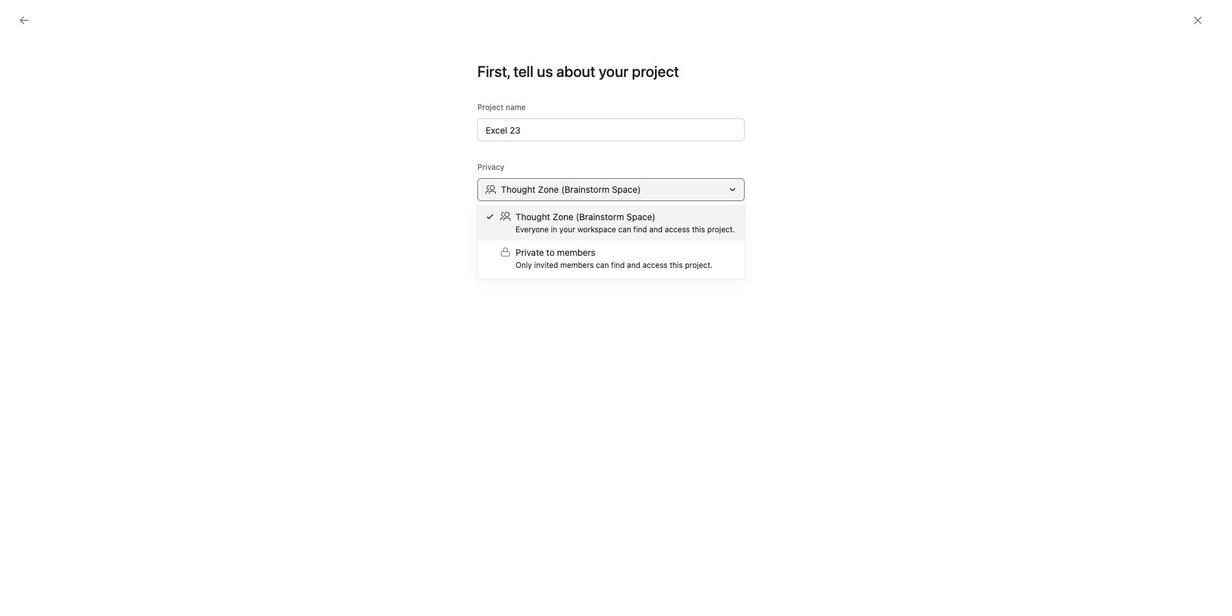 Task type: vqa. For each thing, say whether or not it's contained in the screenshot.
Collapse task list for this group image related to Mark complete option in the New milestone cell
no



Task type: describe. For each thing, give the bounding box(es) containing it.
go back image
[[19, 15, 29, 25]]

hide sidebar image
[[17, 10, 27, 20]]



Task type: locate. For each thing, give the bounding box(es) containing it.
option
[[477, 205, 745, 241]]

None text field
[[477, 118, 745, 141]]

close image
[[1193, 15, 1203, 25]]

list item
[[709, 527, 741, 559]]



